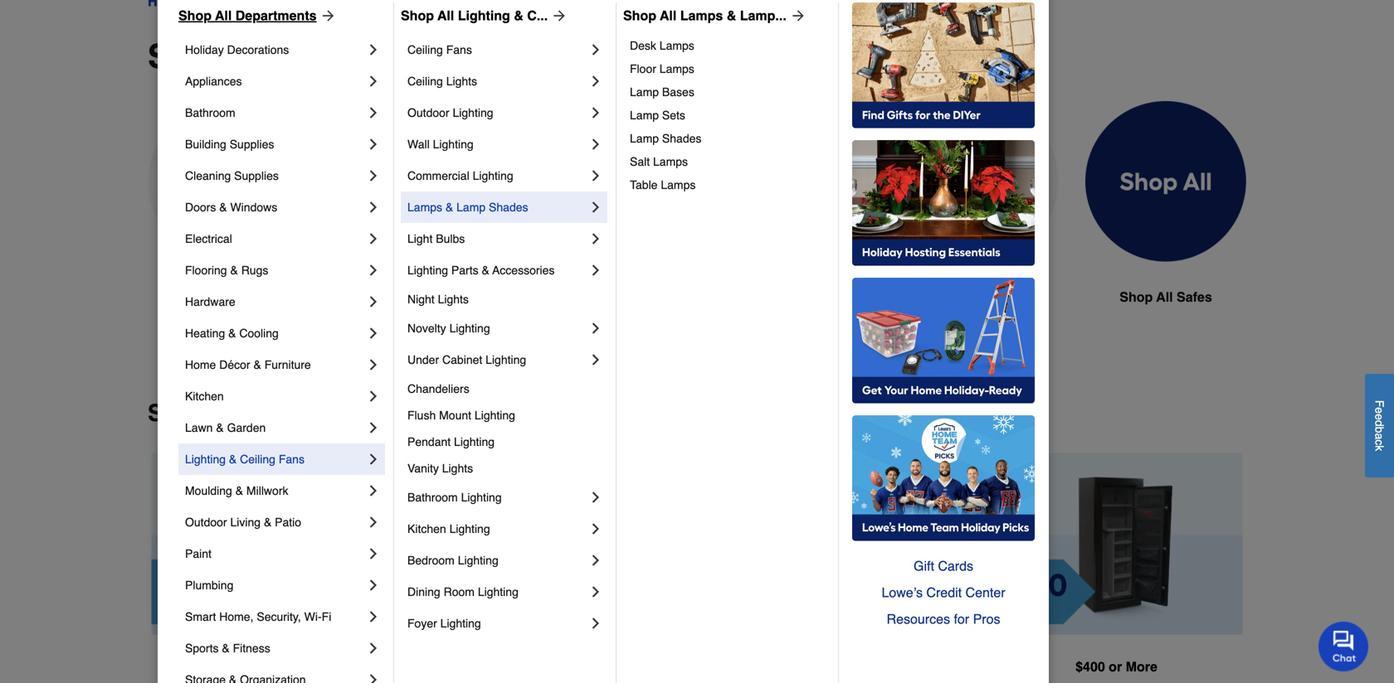 Task type: vqa. For each thing, say whether or not it's contained in the screenshot.
the right AND
no



Task type: describe. For each thing, give the bounding box(es) containing it.
shop all safes link
[[1085, 101, 1246, 347]]

lamp sets link
[[630, 104, 827, 127]]

f
[[1373, 400, 1386, 408]]

building
[[185, 138, 226, 151]]

pendant lighting
[[407, 436, 495, 449]]

& inside heating & cooling link
[[228, 327, 236, 340]]

table
[[630, 178, 658, 192]]

bathroom for bathroom lighting
[[407, 491, 458, 505]]

fireproof safes
[[180, 290, 277, 305]]

lighting inside kitchen lighting link
[[449, 523, 490, 536]]

cards
[[938, 559, 973, 574]]

chat invite button image
[[1319, 622, 1369, 672]]

plumbing
[[185, 579, 233, 593]]

a tall black sports afield gun safe. image
[[335, 101, 496, 262]]

lamp shades
[[630, 132, 702, 145]]

night lights link
[[407, 286, 604, 313]]

appliances link
[[185, 66, 365, 97]]

file safes
[[947, 290, 1009, 305]]

garden
[[227, 422, 266, 435]]

chevron right image for novelty lighting
[[588, 320, 604, 337]]

$200 – $400
[[800, 660, 874, 675]]

cabinet
[[442, 354, 482, 367]]

home for home décor & furniture
[[185, 358, 216, 372]]

lawn & garden link
[[185, 412, 365, 444]]

safes for fireproof safes
[[241, 290, 277, 305]]

fitness
[[233, 642, 270, 656]]

bases
[[662, 85, 694, 99]]

outdoor for outdoor living & patio
[[185, 516, 227, 529]]

smart
[[185, 611, 216, 624]]

bathroom lighting
[[407, 491, 502, 505]]

lighting inside bedroom lighting link
[[458, 554, 499, 568]]

chevron right image for lamps & lamp shades
[[588, 199, 604, 216]]

bedroom lighting link
[[407, 545, 588, 577]]

smart home, security, wi-fi
[[185, 611, 331, 624]]

& inside outdoor living & patio "link"
[[264, 516, 272, 529]]

lighting inside commercial lighting "link"
[[473, 169, 513, 183]]

lighting & ceiling fans
[[185, 453, 305, 466]]

chevron right image for wall lighting
[[588, 136, 604, 153]]

b
[[1373, 427, 1386, 433]]

vanity lights link
[[407, 456, 604, 482]]

$400 or more
[[1076, 660, 1158, 675]]

chevron right image for appliances
[[365, 73, 382, 90]]

wi-
[[304, 611, 322, 624]]

lamp bases link
[[630, 80, 827, 104]]

commercial lighting link
[[407, 160, 588, 192]]

night lights
[[407, 293, 469, 306]]

windows
[[230, 201, 277, 214]]

chevron right image for bedroom lighting
[[588, 553, 604, 569]]

c...
[[527, 8, 548, 23]]

appliances
[[185, 75, 242, 88]]

outdoor living & patio link
[[185, 507, 365, 539]]

kitchen lighting
[[407, 523, 490, 536]]

& inside doors & windows "link"
[[219, 201, 227, 214]]

shop for shop all departments
[[178, 8, 212, 23]]

ceiling for ceiling lights
[[407, 75, 443, 88]]

lowe's credit center link
[[852, 580, 1035, 607]]

plumbing link
[[185, 570, 365, 602]]

chevron right image for outdoor lighting
[[588, 105, 604, 121]]

chevron right image for plumbing
[[365, 578, 382, 594]]

furniture
[[264, 358, 311, 372]]

pros
[[973, 612, 1000, 627]]

arrow right image for shop all departments
[[317, 7, 337, 24]]

home for home safes
[[565, 290, 602, 305]]

lighting inside shop all lighting & c... link
[[458, 8, 510, 23]]

file
[[947, 290, 970, 305]]

living
[[230, 516, 261, 529]]

supplies for building supplies
[[230, 138, 274, 151]]

holiday hosting essentials. image
[[852, 140, 1035, 266]]

resources
[[887, 612, 950, 627]]

shop all. image
[[1085, 101, 1246, 263]]

building supplies
[[185, 138, 274, 151]]

desk lamps link
[[630, 34, 827, 57]]

kitchen link
[[185, 381, 365, 412]]

shop safes by price
[[148, 400, 371, 427]]

patio
[[275, 516, 301, 529]]

chevron right image for smart home, security, wi-fi
[[365, 609, 382, 626]]

electrical
[[185, 232, 232, 246]]

a black honeywell chest safe with the top open. image
[[710, 101, 871, 262]]

fireproof
[[180, 290, 238, 305]]

lighting inside "foyer lighting" link
[[440, 617, 481, 631]]

holiday decorations
[[185, 43, 289, 56]]

doors
[[185, 201, 216, 214]]

chevron right image for doors & windows
[[365, 199, 382, 216]]

lamps up desk lamps link
[[680, 8, 723, 23]]

all for lamps
[[660, 8, 677, 23]]

chevron right image for bathroom
[[365, 105, 382, 121]]

all for departments
[[215, 8, 232, 23]]

–
[[833, 660, 841, 675]]

price
[[314, 400, 371, 427]]

chevron right image for electrical
[[365, 231, 382, 247]]

lowe's home team holiday picks. image
[[852, 416, 1035, 542]]

outdoor for outdoor lighting
[[407, 106, 449, 119]]

shop all lamps & lamp... link
[[623, 6, 806, 26]]

gift
[[914, 559, 934, 574]]

kitchen for kitchen lighting
[[407, 523, 446, 536]]

less
[[284, 660, 314, 675]]

$100 to $200. image
[[431, 454, 684, 636]]

find gifts for the diyer. image
[[852, 2, 1035, 129]]

lamps for desk lamps
[[660, 39, 694, 52]]

or
[[267, 660, 280, 675]]

lighting inside "lighting & ceiling fans" link
[[185, 453, 226, 466]]

doors & windows
[[185, 201, 277, 214]]

electrical link
[[185, 223, 365, 255]]

wall lighting link
[[407, 129, 588, 160]]

gun safes link
[[335, 101, 496, 347]]

fireproof safes link
[[148, 101, 309, 347]]

lighting inside flush mount lighting link
[[475, 409, 515, 422]]

night
[[407, 293, 435, 306]]

salt lamps link
[[630, 150, 827, 173]]

chevron right image for building supplies
[[365, 136, 382, 153]]

lowe's
[[882, 585, 923, 601]]

chevron right image for cleaning supplies
[[365, 168, 382, 184]]

chevron right image for lighting & ceiling fans
[[365, 451, 382, 468]]

heating & cooling link
[[185, 318, 365, 349]]

lighting inside under cabinet lighting link
[[486, 354, 526, 367]]

heating
[[185, 327, 225, 340]]

chevron right image for commercial lighting
[[588, 168, 604, 184]]

chevron right image for dining room lighting
[[588, 584, 604, 601]]

dining room lighting link
[[407, 577, 588, 608]]

home,
[[219, 611, 253, 624]]

commercial
[[407, 169, 469, 183]]

lamp for lamp shades
[[630, 132, 659, 145]]

chevron right image for paint
[[365, 546, 382, 563]]

arrow right image for shop all lighting & c...
[[548, 7, 568, 24]]

1 horizontal spatial fans
[[446, 43, 472, 56]]

ceiling fans link
[[407, 34, 588, 66]]

lights for vanity lights
[[442, 462, 473, 476]]

lamps & lamp shades
[[407, 201, 528, 214]]

chevron right image for holiday decorations
[[365, 41, 382, 58]]



Task type: locate. For each thing, give the bounding box(es) containing it.
lamps up floor lamps
[[660, 39, 694, 52]]

arrow right image inside shop all departments link
[[317, 7, 337, 24]]

lighting down wall lighting link
[[473, 169, 513, 183]]

fans up ceiling lights
[[446, 43, 472, 56]]

lamps up light
[[407, 201, 442, 214]]

shop up ceiling fans
[[401, 8, 434, 23]]

mount
[[439, 409, 471, 422]]

all for safes
[[1156, 290, 1173, 305]]

center
[[966, 585, 1005, 601]]

lamps for table lamps
[[661, 178, 696, 192]]

shop for shop all safes
[[1120, 290, 1153, 305]]

chevron right image for hardware
[[365, 294, 382, 310]]

novelty lighting
[[407, 322, 490, 335]]

& inside moulding & millwork link
[[235, 485, 243, 498]]

lamps down 'lamp shades'
[[653, 155, 688, 168]]

rugs
[[241, 264, 268, 277]]

supplies up the cleaning supplies
[[230, 138, 274, 151]]

bathroom down appliances on the left
[[185, 106, 235, 119]]

e up d
[[1373, 408, 1386, 414]]

lighting inside pendant lighting link
[[454, 436, 495, 449]]

sports
[[185, 642, 219, 656]]

floor
[[630, 62, 656, 76]]

1 vertical spatial supplies
[[234, 169, 279, 183]]

ceiling up millwork at the bottom of page
[[240, 453, 275, 466]]

1 vertical spatial outdoor
[[185, 516, 227, 529]]

& right lawn
[[216, 422, 224, 435]]

lowe's credit center
[[882, 585, 1005, 601]]

arrow right image for shop all lamps & lamp...
[[787, 7, 806, 24]]

kitchen lighting link
[[407, 514, 588, 545]]

lights
[[446, 75, 477, 88], [438, 293, 469, 306], [442, 462, 473, 476]]

under
[[407, 354, 439, 367]]

arrow right image up ceiling fans link
[[548, 7, 568, 24]]

shades down sets
[[662, 132, 702, 145]]

outdoor inside "link"
[[185, 516, 227, 529]]

a black sentrysafe file safe with a key in the lock and the lid ajar. image
[[898, 101, 1059, 262]]

lights up novelty lighting
[[438, 293, 469, 306]]

lighting inside novelty lighting link
[[449, 322, 490, 335]]

0 horizontal spatial shop
[[178, 8, 212, 23]]

& left c...
[[514, 8, 523, 23]]

& right doors
[[219, 201, 227, 214]]

& right sports
[[222, 642, 230, 656]]

lighting up chandeliers link
[[486, 354, 526, 367]]

pendant
[[407, 436, 451, 449]]

ceiling
[[407, 43, 443, 56], [407, 75, 443, 88], [240, 453, 275, 466]]

shop
[[1120, 290, 1153, 305], [148, 400, 206, 427]]

0 vertical spatial shades
[[662, 132, 702, 145]]

moulding
[[185, 485, 232, 498]]

ceiling for ceiling fans
[[407, 43, 443, 56]]

& up desk lamps link
[[727, 8, 736, 23]]

lighting inside 'lighting parts & accessories' link
[[407, 264, 448, 277]]

$99 or less. image
[[151, 454, 404, 636]]

lamp down commercial lighting
[[457, 201, 486, 214]]

a black sentrysafe home safe with the door ajar. image
[[523, 101, 684, 262]]

$200 to $400. image
[[710, 454, 963, 636]]

foyer
[[407, 617, 437, 631]]

0 horizontal spatial fans
[[279, 453, 305, 466]]

0 vertical spatial ceiling
[[407, 43, 443, 56]]

& inside flooring & rugs link
[[230, 264, 238, 277]]

1 horizontal spatial shades
[[662, 132, 702, 145]]

& inside "lighting & ceiling fans" link
[[229, 453, 237, 466]]

gun
[[383, 290, 409, 305]]

chevron right image for outdoor living & patio
[[365, 515, 382, 531]]

outdoor down moulding
[[185, 516, 227, 529]]

chevron right image for ceiling fans
[[588, 41, 604, 58]]

shades down commercial lighting "link"
[[489, 201, 528, 214]]

outdoor lighting
[[407, 106, 493, 119]]

lamps up bases
[[660, 62, 694, 76]]

bedroom
[[407, 554, 455, 568]]

chevron right image for kitchen lighting
[[588, 521, 604, 538]]

$400 or more. image
[[990, 454, 1243, 636]]

lamp for lamp bases
[[630, 85, 659, 99]]

1 horizontal spatial shop
[[1120, 290, 1153, 305]]

kitchen up lawn
[[185, 390, 224, 403]]

décor
[[219, 358, 250, 372]]

& inside 'lighting parts & accessories' link
[[482, 264, 489, 277]]

commercial lighting
[[407, 169, 513, 183]]

chevron right image
[[365, 41, 382, 58], [365, 105, 382, 121], [588, 105, 604, 121], [365, 136, 382, 153], [588, 136, 604, 153], [588, 168, 604, 184], [365, 262, 382, 279], [588, 262, 604, 279], [365, 294, 382, 310], [365, 325, 382, 342], [588, 352, 604, 368], [365, 388, 382, 405], [588, 490, 604, 506], [365, 515, 382, 531], [588, 553, 604, 569], [365, 578, 382, 594], [365, 609, 382, 626], [365, 672, 382, 684]]

lighting inside wall lighting link
[[433, 138, 474, 151]]

chevron right image for kitchen
[[365, 388, 382, 405]]

lighting up gun safes
[[407, 264, 448, 277]]

& up bulbs
[[446, 201, 453, 214]]

bathroom down "vanity lights"
[[407, 491, 458, 505]]

shop up desk
[[623, 8, 656, 23]]

shop for shop all lighting & c...
[[401, 8, 434, 23]]

holiday
[[185, 43, 224, 56]]

cleaning supplies link
[[185, 160, 365, 192]]

ceiling up ceiling lights
[[407, 43, 443, 56]]

2 arrow right image from the left
[[548, 7, 568, 24]]

0 horizontal spatial arrow right image
[[317, 7, 337, 24]]

c
[[1373, 440, 1386, 446]]

lighting up ceiling fans link
[[458, 8, 510, 23]]

arrow right image
[[317, 7, 337, 24], [548, 7, 568, 24], [787, 7, 806, 24]]

0 horizontal spatial shop
[[148, 400, 206, 427]]

$99 or less
[[241, 660, 314, 675]]

cleaning
[[185, 169, 231, 183]]

d
[[1373, 420, 1386, 427]]

lawn
[[185, 422, 213, 435]]

lighting inside outdoor lighting link
[[453, 106, 493, 119]]

sports & fitness link
[[185, 633, 365, 665]]

lighting down room on the bottom of page
[[440, 617, 481, 631]]

safes for file safes
[[974, 290, 1009, 305]]

& inside home décor & furniture link
[[253, 358, 261, 372]]

home safes
[[565, 290, 641, 305]]

safes
[[148, 37, 236, 76], [241, 290, 277, 305], [413, 290, 449, 305], [606, 290, 641, 305], [974, 290, 1009, 305], [1177, 290, 1212, 305], [212, 400, 274, 427]]

lights inside night lights link
[[438, 293, 469, 306]]

lighting inside dining room lighting link
[[478, 586, 519, 599]]

1 vertical spatial lights
[[438, 293, 469, 306]]

lights down pendant lighting
[[442, 462, 473, 476]]

0 vertical spatial kitchen
[[185, 390, 224, 403]]

all for lighting
[[437, 8, 454, 23]]

kitchen up bedroom
[[407, 523, 446, 536]]

1 e from the top
[[1373, 408, 1386, 414]]

lights inside vanity lights link
[[442, 462, 473, 476]]

0 horizontal spatial outdoor
[[185, 516, 227, 529]]

2 horizontal spatial shop
[[623, 8, 656, 23]]

0 horizontal spatial bathroom
[[185, 106, 235, 119]]

2 vertical spatial ceiling
[[240, 453, 275, 466]]

vanity
[[407, 462, 439, 476]]

lighting down "flush mount lighting"
[[454, 436, 495, 449]]

flooring & rugs link
[[185, 255, 365, 286]]

arrow right image up holiday decorations link
[[317, 7, 337, 24]]

1 horizontal spatial arrow right image
[[548, 7, 568, 24]]

flush
[[407, 409, 436, 422]]

chevron right image for ceiling lights
[[588, 73, 604, 90]]

sets
[[662, 109, 685, 122]]

resources for pros
[[887, 612, 1000, 627]]

1 shop from the left
[[178, 8, 212, 23]]

lighting up moulding
[[185, 453, 226, 466]]

& left rugs
[[230, 264, 238, 277]]

lamp down floor
[[630, 85, 659, 99]]

safes for gun safes
[[413, 290, 449, 305]]

chevron right image for light bulbs
[[588, 231, 604, 247]]

lighting up pendant lighting link
[[475, 409, 515, 422]]

1 arrow right image from the left
[[317, 7, 337, 24]]

arrow right image inside shop all lamps & lamp... link
[[787, 7, 806, 24]]

0 vertical spatial lights
[[446, 75, 477, 88]]

lights inside ceiling lights link
[[446, 75, 477, 88]]

chevron right image
[[588, 41, 604, 58], [365, 73, 382, 90], [588, 73, 604, 90], [365, 168, 382, 184], [365, 199, 382, 216], [588, 199, 604, 216], [365, 231, 382, 247], [588, 231, 604, 247], [588, 320, 604, 337], [365, 357, 382, 373], [365, 420, 382, 437], [365, 451, 382, 468], [365, 483, 382, 500], [588, 521, 604, 538], [365, 546, 382, 563], [588, 584, 604, 601], [588, 616, 604, 632], [365, 641, 382, 657]]

1 vertical spatial bathroom
[[407, 491, 458, 505]]

kitchen inside kitchen lighting link
[[407, 523, 446, 536]]

chevron right image for bathroom lighting
[[588, 490, 604, 506]]

shop all safes
[[1120, 290, 1212, 305]]

supplies for cleaning supplies
[[234, 169, 279, 183]]

& inside the lawn & garden link
[[216, 422, 224, 435]]

1 vertical spatial kitchen
[[407, 523, 446, 536]]

shop all lighting & c... link
[[401, 6, 568, 26]]

lamps for floor lamps
[[660, 62, 694, 76]]

lamp inside 'link'
[[630, 85, 659, 99]]

lamp down lamp bases
[[630, 109, 659, 122]]

chevron right image for under cabinet lighting
[[588, 352, 604, 368]]

0 vertical spatial supplies
[[230, 138, 274, 151]]

e
[[1373, 408, 1386, 414], [1373, 414, 1386, 420]]

0 horizontal spatial kitchen
[[185, 390, 224, 403]]

for
[[954, 612, 969, 627]]

under cabinet lighting link
[[407, 344, 588, 376]]

2 vertical spatial lights
[[442, 462, 473, 476]]

outdoor up wall
[[407, 106, 449, 119]]

lights up outdoor lighting
[[446, 75, 477, 88]]

chevron right image for foyer lighting
[[588, 616, 604, 632]]

arrow right image inside shop all lighting & c... link
[[548, 7, 568, 24]]

cleaning supplies
[[185, 169, 279, 183]]

& up 'moulding & millwork'
[[229, 453, 237, 466]]

1 horizontal spatial bathroom
[[407, 491, 458, 505]]

hardware
[[185, 295, 235, 309]]

vanity lights
[[407, 462, 473, 476]]

& inside sports & fitness link
[[222, 642, 230, 656]]

shop for shop all lamps & lamp...
[[623, 8, 656, 23]]

lighting inside 'bathroom lighting' link
[[461, 491, 502, 505]]

1 vertical spatial shop
[[148, 400, 206, 427]]

f e e d b a c k button
[[1365, 374, 1394, 478]]

gun safes
[[383, 290, 449, 305]]

salt
[[630, 155, 650, 168]]

0 horizontal spatial shades
[[489, 201, 528, 214]]

& left patio
[[264, 516, 272, 529]]

e up b
[[1373, 414, 1386, 420]]

lamp...
[[740, 8, 787, 23]]

1 horizontal spatial shop
[[401, 8, 434, 23]]

paint link
[[185, 539, 365, 570]]

lamp for lamp sets
[[630, 109, 659, 122]]

0 vertical spatial bathroom
[[185, 106, 235, 119]]

0 vertical spatial fans
[[446, 43, 472, 56]]

chevron right image for moulding & millwork
[[365, 483, 382, 500]]

table lamps link
[[630, 173, 827, 197]]

kitchen for kitchen
[[185, 390, 224, 403]]

lighting up "foyer lighting" link
[[478, 586, 519, 599]]

flooring
[[185, 264, 227, 277]]

1 horizontal spatial outdoor
[[407, 106, 449, 119]]

& left cooling
[[228, 327, 236, 340]]

kitchen inside kitchen link
[[185, 390, 224, 403]]

shop all departments link
[[178, 6, 337, 26]]

heating & cooling
[[185, 327, 279, 340]]

safes for home safes
[[606, 290, 641, 305]]

lighting up kitchen lighting link
[[461, 491, 502, 505]]

ceiling fans
[[407, 43, 472, 56]]

1 vertical spatial home
[[185, 358, 216, 372]]

lamps for salt lamps
[[653, 155, 688, 168]]

chevron right image for flooring & rugs
[[365, 262, 382, 279]]

light bulbs
[[407, 232, 465, 246]]

1 vertical spatial fans
[[279, 453, 305, 466]]

lighting & ceiling fans link
[[185, 444, 365, 476]]

1 vertical spatial shades
[[489, 201, 528, 214]]

2 shop from the left
[[401, 8, 434, 23]]

millwork
[[246, 485, 288, 498]]

chevron right image for home décor & furniture
[[365, 357, 382, 373]]

lighting up dining room lighting
[[458, 554, 499, 568]]

& right the parts
[[482, 264, 489, 277]]

shop up holiday
[[178, 8, 212, 23]]

parts
[[451, 264, 479, 277]]

ceiling down ceiling fans
[[407, 75, 443, 88]]

supplies
[[230, 138, 274, 151], [234, 169, 279, 183]]

lights for ceiling lights
[[446, 75, 477, 88]]

lighting up wall lighting link
[[453, 106, 493, 119]]

lighting up under cabinet lighting
[[449, 322, 490, 335]]

chevron right image for heating & cooling
[[365, 325, 382, 342]]

more
[[1126, 660, 1158, 675]]

a black sentrysafe fireproof safe. image
[[148, 101, 309, 262]]

fans up moulding & millwork link
[[279, 453, 305, 466]]

security,
[[257, 611, 301, 624]]

gift cards link
[[852, 554, 1035, 580]]

2 e from the top
[[1373, 414, 1386, 420]]

supplies up windows
[[234, 169, 279, 183]]

& inside lamps & lamp shades link
[[446, 201, 453, 214]]

lights for night lights
[[438, 293, 469, 306]]

3 shop from the left
[[623, 8, 656, 23]]

moulding & millwork
[[185, 485, 288, 498]]

decorations
[[227, 43, 289, 56]]

lighting down bathroom lighting
[[449, 523, 490, 536]]

shop
[[178, 8, 212, 23], [401, 8, 434, 23], [623, 8, 656, 23]]

1 vertical spatial ceiling
[[407, 75, 443, 88]]

get your home holiday-ready. image
[[852, 278, 1035, 404]]

ceiling lights
[[407, 75, 477, 88]]

chandeliers
[[407, 383, 469, 396]]

lamp up salt
[[630, 132, 659, 145]]

2 horizontal spatial arrow right image
[[787, 7, 806, 24]]

floor lamps
[[630, 62, 694, 76]]

safes for shop safes by price
[[212, 400, 274, 427]]

& left millwork at the bottom of page
[[235, 485, 243, 498]]

fans
[[446, 43, 472, 56], [279, 453, 305, 466]]

& inside shop all lighting & c... link
[[514, 8, 523, 23]]

1 horizontal spatial home
[[565, 290, 602, 305]]

dining
[[407, 586, 440, 599]]

arrow right image up desk lamps link
[[787, 7, 806, 24]]

& inside shop all lamps & lamp... link
[[727, 8, 736, 23]]

home
[[565, 290, 602, 305], [185, 358, 216, 372]]

lamps down salt lamps at the top left of the page
[[661, 178, 696, 192]]

chevron right image for lawn & garden
[[365, 420, 382, 437]]

lighting down outdoor lighting
[[433, 138, 474, 151]]

cooling
[[239, 327, 279, 340]]

0 vertical spatial shop
[[1120, 290, 1153, 305]]

lamp sets
[[630, 109, 685, 122]]

holiday decorations link
[[185, 34, 365, 66]]

& right décor
[[253, 358, 261, 372]]

by
[[281, 400, 308, 427]]

bathroom inside 'link'
[[185, 106, 235, 119]]

0 vertical spatial home
[[565, 290, 602, 305]]

bathroom for bathroom
[[185, 106, 235, 119]]

chevron right image for lighting parts & accessories
[[588, 262, 604, 279]]

desk
[[630, 39, 656, 52]]

flush mount lighting link
[[407, 402, 604, 429]]

1 horizontal spatial kitchen
[[407, 523, 446, 536]]

fi
[[322, 611, 331, 624]]

chevron right image for sports & fitness
[[365, 641, 382, 657]]

shop all lighting & c...
[[401, 8, 548, 23]]

3 arrow right image from the left
[[787, 7, 806, 24]]

foyer lighting link
[[407, 608, 588, 640]]

0 horizontal spatial home
[[185, 358, 216, 372]]

shop for shop safes by price
[[148, 400, 206, 427]]

0 vertical spatial outdoor
[[407, 106, 449, 119]]



